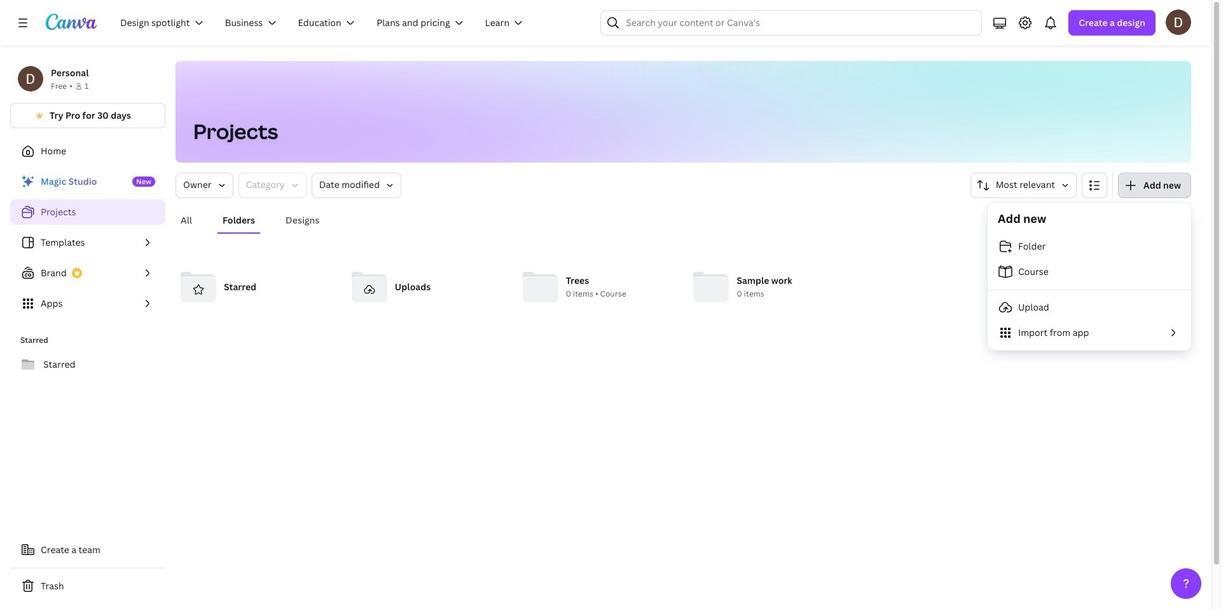 Task type: vqa. For each thing, say whether or not it's contained in the screenshot.
Top level navigation element
yes



Task type: locate. For each thing, give the bounding box(es) containing it.
None search field
[[601, 10, 982, 36]]

Category button
[[238, 173, 306, 198]]

Date modified button
[[311, 173, 401, 198]]

Owner button
[[176, 173, 233, 198]]

menu
[[988, 234, 1191, 346]]

list
[[10, 169, 165, 317]]

Sort by button
[[970, 173, 1077, 198]]



Task type: describe. For each thing, give the bounding box(es) containing it.
Search search field
[[626, 11, 957, 35]]

top level navigation element
[[112, 10, 536, 36]]

dirk hardpeck image
[[1166, 10, 1191, 35]]



